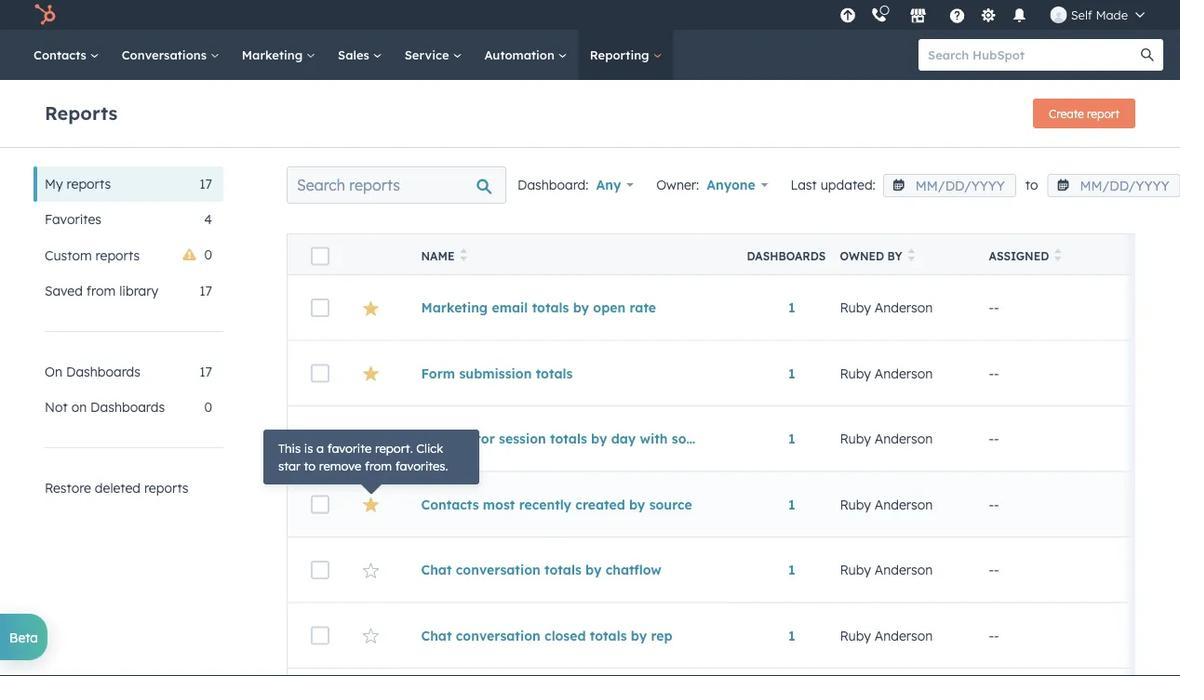 Task type: locate. For each thing, give the bounding box(es) containing it.
to
[[1026, 177, 1038, 193], [304, 459, 316, 474]]

totals
[[532, 300, 569, 316], [536, 365, 573, 382], [550, 431, 587, 447], [545, 562, 582, 579], [590, 628, 627, 644]]

sales
[[338, 47, 373, 62]]

anderson for form submission totals
[[875, 365, 933, 382]]

on dashboards
[[45, 364, 141, 380]]

chat for chat conversation totals by chatflow
[[421, 562, 452, 579]]

ruby
[[840, 300, 871, 316], [840, 365, 871, 382], [840, 431, 871, 447], [840, 497, 871, 513], [840, 562, 871, 579], [840, 628, 871, 644]]

-
[[989, 300, 994, 316], [994, 300, 999, 316], [989, 365, 994, 382], [994, 365, 999, 382], [989, 431, 994, 447], [994, 431, 999, 447], [989, 497, 994, 513], [994, 497, 999, 513], [989, 562, 994, 579], [994, 562, 999, 579], [989, 628, 994, 644], [994, 628, 999, 644]]

1 anderson from the top
[[875, 300, 933, 316]]

notifications image
[[1012, 8, 1028, 25]]

settings image
[[981, 8, 997, 25]]

calling icon image
[[871, 7, 888, 24]]

6 -- from the top
[[989, 628, 999, 644]]

totals right the submission
[[536, 365, 573, 382]]

library
[[119, 283, 158, 299]]

0 horizontal spatial contacts
[[34, 47, 90, 62]]

press to sort. image right assigned
[[1055, 249, 1062, 262]]

totals down contacts most recently created by source button
[[545, 562, 582, 579]]

conversation left closed
[[456, 628, 541, 644]]

contacts down hubspot link
[[34, 47, 90, 62]]

1 horizontal spatial marketing
[[421, 300, 488, 316]]

deleted
[[95, 480, 141, 497]]

6 ruby anderson from the top
[[840, 628, 933, 644]]

press to sort. element inside name button
[[460, 249, 467, 264]]

press to sort. image right the name
[[460, 249, 467, 262]]

anyone button
[[707, 172, 769, 198]]

my
[[45, 176, 63, 192]]

0 vertical spatial to
[[1026, 177, 1038, 193]]

last updated:
[[791, 177, 876, 193]]

-- for marketing email totals by open rate
[[989, 300, 999, 316]]

marketing for marketing email totals by open rate
[[421, 300, 488, 316]]

5 1 button from the top
[[788, 562, 796, 579]]

1 ruby from the top
[[840, 300, 871, 316]]

name
[[421, 250, 455, 263]]

upgrade link
[[837, 5, 860, 25]]

1 -- from the top
[[989, 300, 999, 316]]

0 horizontal spatial press to sort. element
[[460, 249, 467, 264]]

chat
[[421, 562, 452, 579], [421, 628, 452, 644]]

0 horizontal spatial press to sort. image
[[460, 249, 467, 262]]

contacts for contacts most recently created by source
[[421, 497, 479, 513]]

reports for custom reports
[[96, 247, 140, 263]]

6 1 button from the top
[[788, 628, 796, 644]]

5 ruby from the top
[[840, 562, 871, 579]]

ruby for marketing email totals by open rate
[[840, 300, 871, 316]]

contacts for contacts
[[34, 47, 90, 62]]

2 anderson from the top
[[875, 365, 933, 382]]

custom
[[45, 247, 92, 263]]

1 button for chat conversation totals by chatflow
[[788, 562, 796, 579]]

totals for submission
[[536, 365, 573, 382]]

dashboards down last
[[747, 250, 826, 263]]

5 anderson from the top
[[875, 562, 933, 579]]

marketing down the name
[[421, 300, 488, 316]]

2 1 button from the top
[[788, 365, 796, 382]]

new
[[421, 431, 450, 447]]

marketplaces button
[[899, 0, 938, 30]]

saved from library
[[45, 283, 158, 299]]

breakdown
[[719, 431, 792, 447]]

0 vertical spatial contacts
[[34, 47, 90, 62]]

ruby anderson
[[840, 300, 933, 316], [840, 365, 933, 382], [840, 431, 933, 447], [840, 497, 933, 513], [840, 562, 933, 579], [840, 628, 933, 644]]

dashboards up the not on dashboards
[[66, 364, 141, 380]]

0 horizontal spatial from
[[86, 283, 116, 299]]

press to sort. element right owned by
[[908, 249, 915, 264]]

ruby anderson for form submission totals
[[840, 365, 933, 382]]

reports right deleted
[[144, 480, 189, 497]]

anderson
[[875, 300, 933, 316], [875, 365, 933, 382], [875, 431, 933, 447], [875, 497, 933, 513], [875, 562, 933, 579], [875, 628, 933, 644]]

1 vertical spatial conversation
[[456, 628, 541, 644]]

press to sort. image
[[460, 249, 467, 262], [908, 249, 915, 262], [1055, 249, 1062, 262]]

conversation for totals
[[456, 562, 541, 579]]

6 anderson from the top
[[875, 628, 933, 644]]

17 for my reports
[[200, 176, 212, 192]]

1 17 from the top
[[200, 176, 212, 192]]

17 for on dashboards
[[200, 364, 212, 380]]

dashboards right on
[[90, 399, 165, 416]]

6 1 from the top
[[788, 628, 796, 644]]

2 17 from the top
[[200, 283, 212, 299]]

sales link
[[327, 30, 393, 80]]

totals for email
[[532, 300, 569, 316]]

totals right closed
[[590, 628, 627, 644]]

any
[[596, 177, 621, 193]]

1 horizontal spatial contacts
[[421, 497, 479, 513]]

press to sort. element for assigned
[[1055, 249, 1062, 264]]

marketing
[[242, 47, 306, 62], [421, 300, 488, 316]]

press to sort. image for name
[[460, 249, 467, 262]]

to up assigned button
[[1026, 177, 1038, 193]]

1 vertical spatial contacts
[[421, 497, 479, 513]]

1 ruby anderson from the top
[[840, 300, 933, 316]]

conversations link
[[111, 30, 231, 80]]

2 1 from the top
[[788, 365, 796, 382]]

2 vertical spatial dashboards
[[90, 399, 165, 416]]

chat conversation totals by chatflow
[[421, 562, 662, 579]]

2 conversation from the top
[[456, 628, 541, 644]]

1 vertical spatial 17
[[200, 283, 212, 299]]

1 vertical spatial to
[[304, 459, 316, 474]]

contacts link
[[22, 30, 111, 80]]

2 horizontal spatial press to sort. image
[[1055, 249, 1062, 262]]

self made
[[1071, 7, 1128, 22]]

1 vertical spatial chat
[[421, 628, 452, 644]]

1 vertical spatial marketing
[[421, 300, 488, 316]]

0 vertical spatial reports
[[67, 176, 111, 192]]

2 horizontal spatial press to sort. element
[[1055, 249, 1062, 264]]

star
[[278, 459, 301, 474]]

source
[[672, 431, 715, 447], [649, 497, 692, 513]]

1 horizontal spatial press to sort. image
[[908, 249, 915, 262]]

reports up the "saved from library"
[[96, 247, 140, 263]]

source down with
[[649, 497, 692, 513]]

assigned
[[989, 250, 1049, 263]]

press to sort. image inside the owned by button
[[908, 249, 915, 262]]

1
[[788, 300, 796, 316], [788, 365, 796, 382], [788, 431, 796, 447], [788, 497, 796, 513], [788, 562, 796, 579], [788, 628, 796, 644]]

source right with
[[672, 431, 715, 447]]

by right owned
[[888, 250, 903, 263]]

conversations
[[122, 47, 210, 62]]

1 conversation from the top
[[456, 562, 541, 579]]

dashboards
[[747, 250, 826, 263], [66, 364, 141, 380], [90, 399, 165, 416]]

conversation
[[456, 562, 541, 579], [456, 628, 541, 644]]

3 1 from the top
[[788, 431, 796, 447]]

from down the custom reports
[[86, 283, 116, 299]]

on
[[45, 364, 62, 380]]

hubspot image
[[34, 4, 56, 26]]

0 horizontal spatial to
[[304, 459, 316, 474]]

3 17 from the top
[[200, 364, 212, 380]]

closed
[[545, 628, 586, 644]]

2 press to sort. image from the left
[[908, 249, 915, 262]]

from
[[86, 283, 116, 299], [365, 459, 392, 474]]

assigned button
[[967, 234, 1116, 275]]

totals right email
[[532, 300, 569, 316]]

1 for marketing email totals by open rate
[[788, 300, 796, 316]]

press to sort. image inside name button
[[460, 249, 467, 262]]

1 chat from the top
[[421, 562, 452, 579]]

0 horizontal spatial marketing
[[242, 47, 306, 62]]

1 press to sort. image from the left
[[460, 249, 467, 262]]

Search HubSpot search field
[[919, 39, 1147, 71]]

4 1 button from the top
[[788, 497, 796, 513]]

1 vertical spatial 0
[[204, 399, 212, 416]]

reporting link
[[579, 30, 674, 80]]

reports right my
[[67, 176, 111, 192]]

0 vertical spatial source
[[672, 431, 715, 447]]

2 -- from the top
[[989, 365, 999, 382]]

1 vertical spatial from
[[365, 459, 392, 474]]

marketing for marketing
[[242, 47, 306, 62]]

2 ruby from the top
[[840, 365, 871, 382]]

any button
[[596, 172, 634, 198]]

1 horizontal spatial from
[[365, 459, 392, 474]]

press to sort. element right assigned
[[1055, 249, 1062, 264]]

last
[[791, 177, 817, 193]]

self made button
[[1040, 0, 1156, 30]]

1 1 button from the top
[[788, 300, 796, 316]]

reports inside button
[[144, 480, 189, 497]]

most
[[483, 497, 515, 513]]

3 -- from the top
[[989, 431, 999, 447]]

service
[[405, 47, 453, 62]]

17
[[200, 176, 212, 192], [200, 283, 212, 299], [200, 364, 212, 380]]

contacts down favorites.
[[421, 497, 479, 513]]

not on dashboards
[[45, 399, 165, 416]]

ruby anderson image
[[1051, 7, 1068, 23]]

1 horizontal spatial press to sort. element
[[908, 249, 915, 264]]

contacts most recently created by source
[[421, 497, 692, 513]]

3 ruby from the top
[[840, 431, 871, 447]]

by inside the owned by button
[[888, 250, 903, 263]]

1 press to sort. element from the left
[[460, 249, 467, 264]]

press to sort. element inside assigned button
[[1055, 249, 1062, 264]]

5 1 from the top
[[788, 562, 796, 579]]

2 vertical spatial 17
[[200, 364, 212, 380]]

report
[[1087, 107, 1120, 121]]

5 -- from the top
[[989, 562, 999, 579]]

anderson for marketing email totals by open rate
[[875, 300, 933, 316]]

2 chat from the top
[[421, 628, 452, 644]]

form
[[421, 365, 455, 382]]

0
[[204, 247, 212, 263], [204, 399, 212, 416]]

from down report.
[[365, 459, 392, 474]]

conversation down the most
[[456, 562, 541, 579]]

1 button
[[788, 300, 796, 316], [788, 365, 796, 382], [788, 431, 796, 447], [788, 497, 796, 513], [788, 562, 796, 579], [788, 628, 796, 644]]

2 press to sort. element from the left
[[908, 249, 915, 264]]

1 1 from the top
[[788, 300, 796, 316]]

rep
[[651, 628, 673, 644]]

press to sort. image right owned by
[[908, 249, 915, 262]]

4 1 from the top
[[788, 497, 796, 513]]

marketing left sales
[[242, 47, 306, 62]]

conversation for closed
[[456, 628, 541, 644]]

0 vertical spatial marketing
[[242, 47, 306, 62]]

favorites
[[45, 211, 101, 228]]

4 ruby from the top
[[840, 497, 871, 513]]

ruby anderson for new visitor session totals by day with source breakdown
[[840, 431, 933, 447]]

press to sort. element
[[460, 249, 467, 264], [908, 249, 915, 264], [1055, 249, 1062, 264]]

0 vertical spatial 17
[[200, 176, 212, 192]]

self
[[1071, 7, 1093, 22]]

1 button for new visitor session totals by day with source breakdown
[[788, 431, 796, 447]]

2 vertical spatial reports
[[144, 480, 189, 497]]

to down is
[[304, 459, 316, 474]]

help image
[[949, 8, 966, 25]]

3 anderson from the top
[[875, 431, 933, 447]]

6 ruby from the top
[[840, 628, 871, 644]]

1 vertical spatial reports
[[96, 247, 140, 263]]

3 press to sort. element from the left
[[1055, 249, 1062, 264]]

ruby for chat conversation closed totals by rep
[[840, 628, 871, 644]]

4 ruby anderson from the top
[[840, 497, 933, 513]]

press to sort. element right the name
[[460, 249, 467, 264]]

0 vertical spatial 0
[[204, 247, 212, 263]]

3 1 button from the top
[[788, 431, 796, 447]]

contacts
[[34, 47, 90, 62], [421, 497, 479, 513]]

5 ruby anderson from the top
[[840, 562, 933, 579]]

press to sort. image inside assigned button
[[1055, 249, 1062, 262]]

1 vertical spatial source
[[649, 497, 692, 513]]

2 ruby anderson from the top
[[840, 365, 933, 382]]

0 vertical spatial conversation
[[456, 562, 541, 579]]

-- for chat conversation closed totals by rep
[[989, 628, 999, 644]]

3 press to sort. image from the left
[[1055, 249, 1062, 262]]

totals right session
[[550, 431, 587, 447]]

3 ruby anderson from the top
[[840, 431, 933, 447]]

press to sort. element inside the owned by button
[[908, 249, 915, 264]]

0 vertical spatial chat
[[421, 562, 452, 579]]

chat conversation closed totals by rep button
[[421, 628, 702, 644]]



Task type: vqa. For each thing, say whether or not it's contained in the screenshot.
too.
no



Task type: describe. For each thing, give the bounding box(es) containing it.
contacts most recently created by source button
[[421, 497, 702, 513]]

a
[[317, 441, 324, 456]]

owned
[[840, 250, 884, 263]]

marketing email totals by open rate button
[[421, 300, 702, 316]]

by left open at the top right of the page
[[573, 300, 589, 316]]

4 anderson from the top
[[875, 497, 933, 513]]

1 0 from the top
[[204, 247, 212, 263]]

updated:
[[821, 177, 876, 193]]

restore
[[45, 480, 91, 497]]

1 horizontal spatial to
[[1026, 177, 1038, 193]]

to inside the this is a favorite report. click star to remove from favorites.
[[304, 459, 316, 474]]

ruby for chat conversation totals by chatflow
[[840, 562, 871, 579]]

email
[[492, 300, 528, 316]]

marketing email totals by open rate
[[421, 300, 656, 316]]

dashboard:
[[518, 177, 589, 193]]

anyone
[[707, 177, 756, 193]]

not
[[45, 399, 68, 416]]

owned by
[[840, 250, 903, 263]]

custom reports
[[45, 247, 140, 263]]

1 for chat conversation totals by chatflow
[[788, 562, 796, 579]]

by left day
[[591, 431, 607, 447]]

create report link
[[1033, 99, 1136, 128]]

Search reports search field
[[287, 167, 506, 204]]

saved
[[45, 283, 83, 299]]

marketplaces image
[[910, 8, 927, 25]]

upgrade image
[[840, 8, 857, 25]]

recently
[[519, 497, 572, 513]]

reports
[[45, 101, 118, 124]]

owned by button
[[818, 234, 967, 275]]

calling icon button
[[864, 3, 895, 27]]

chat conversation totals by chatflow button
[[421, 562, 702, 579]]

chat for chat conversation closed totals by rep
[[421, 628, 452, 644]]

ruby anderson for chat conversation totals by chatflow
[[840, 562, 933, 579]]

favorites.
[[395, 459, 448, 474]]

anderson for chat conversation closed totals by rep
[[875, 628, 933, 644]]

by right created on the bottom of the page
[[629, 497, 645, 513]]

chat conversation closed totals by rep
[[421, 628, 673, 644]]

made
[[1096, 7, 1128, 22]]

on
[[71, 399, 87, 416]]

automation link
[[473, 30, 579, 80]]

restore deleted reports
[[45, 480, 189, 497]]

1 for form submission totals
[[788, 365, 796, 382]]

self made menu
[[835, 0, 1158, 30]]

press to sort. image for assigned
[[1055, 249, 1062, 262]]

create report
[[1049, 107, 1120, 121]]

rate
[[630, 300, 656, 316]]

new visitor session totals by day with source breakdown button
[[421, 431, 792, 447]]

0 vertical spatial dashboards
[[747, 250, 826, 263]]

form submission totals
[[421, 365, 573, 382]]

reporting
[[590, 47, 653, 62]]

by left rep
[[631, 628, 647, 644]]

beta
[[9, 630, 38, 646]]

with
[[640, 431, 668, 447]]

search image
[[1141, 48, 1154, 61]]

ruby anderson for chat conversation closed totals by rep
[[840, 628, 933, 644]]

create
[[1049, 107, 1084, 121]]

marketing link
[[231, 30, 327, 80]]

1 button for marketing email totals by open rate
[[788, 300, 796, 316]]

press to sort. image for owned by
[[908, 249, 915, 262]]

notifications button
[[1004, 0, 1036, 30]]

hubspot link
[[22, 4, 70, 26]]

ruby anderson for marketing email totals by open rate
[[840, 300, 933, 316]]

new visitor session totals by day with source breakdown 1
[[421, 431, 796, 447]]

1 vertical spatial dashboards
[[66, 364, 141, 380]]

name button
[[399, 234, 725, 275]]

this
[[278, 441, 301, 456]]

press to sort. element for name
[[460, 249, 467, 264]]

help button
[[942, 0, 974, 30]]

by left chatflow
[[586, 562, 602, 579]]

remove
[[319, 459, 362, 474]]

search button
[[1132, 39, 1164, 71]]

-- for form submission totals
[[989, 365, 999, 382]]

open
[[593, 300, 626, 316]]

form submission totals button
[[421, 365, 702, 382]]

session
[[499, 431, 546, 447]]

day
[[611, 431, 636, 447]]

totals for conversation
[[545, 562, 582, 579]]

settings link
[[977, 5, 1001, 25]]

submission
[[459, 365, 532, 382]]

4
[[204, 211, 212, 228]]

17 for saved from library
[[200, 283, 212, 299]]

4 -- from the top
[[989, 497, 999, 513]]

is
[[304, 441, 313, 456]]

favorite
[[327, 441, 372, 456]]

MM/DD/YYYY text field
[[1048, 174, 1180, 197]]

2 0 from the top
[[204, 399, 212, 416]]

restore deleted reports button
[[34, 471, 223, 506]]

MM/DD/YYYY text field
[[883, 174, 1016, 197]]

reports banner
[[45, 93, 1136, 128]]

anderson for new visitor session totals by day with source breakdown
[[875, 431, 933, 447]]

0 vertical spatial from
[[86, 283, 116, 299]]

my reports
[[45, 176, 111, 192]]

press to sort. element for owned by
[[908, 249, 915, 264]]

1 button for form submission totals
[[788, 365, 796, 382]]

click
[[416, 441, 443, 456]]

1 for chat conversation closed totals by rep
[[788, 628, 796, 644]]

from inside the this is a favorite report. click star to remove from favorites.
[[365, 459, 392, 474]]

this is a favorite report. click star to remove from favorites.
[[278, 441, 448, 474]]

1 button for chat conversation closed totals by rep
[[788, 628, 796, 644]]

chatflow
[[606, 562, 662, 579]]

owner:
[[656, 177, 699, 193]]

reports for my reports
[[67, 176, 111, 192]]

ruby for new visitor session totals by day with source breakdown
[[840, 431, 871, 447]]

automation
[[484, 47, 558, 62]]

report.
[[375, 441, 413, 456]]

visitor
[[454, 431, 495, 447]]

anderson for chat conversation totals by chatflow
[[875, 562, 933, 579]]

ruby for form submission totals
[[840, 365, 871, 382]]

-- for chat conversation totals by chatflow
[[989, 562, 999, 579]]

beta button
[[0, 614, 48, 661]]

service link
[[393, 30, 473, 80]]



